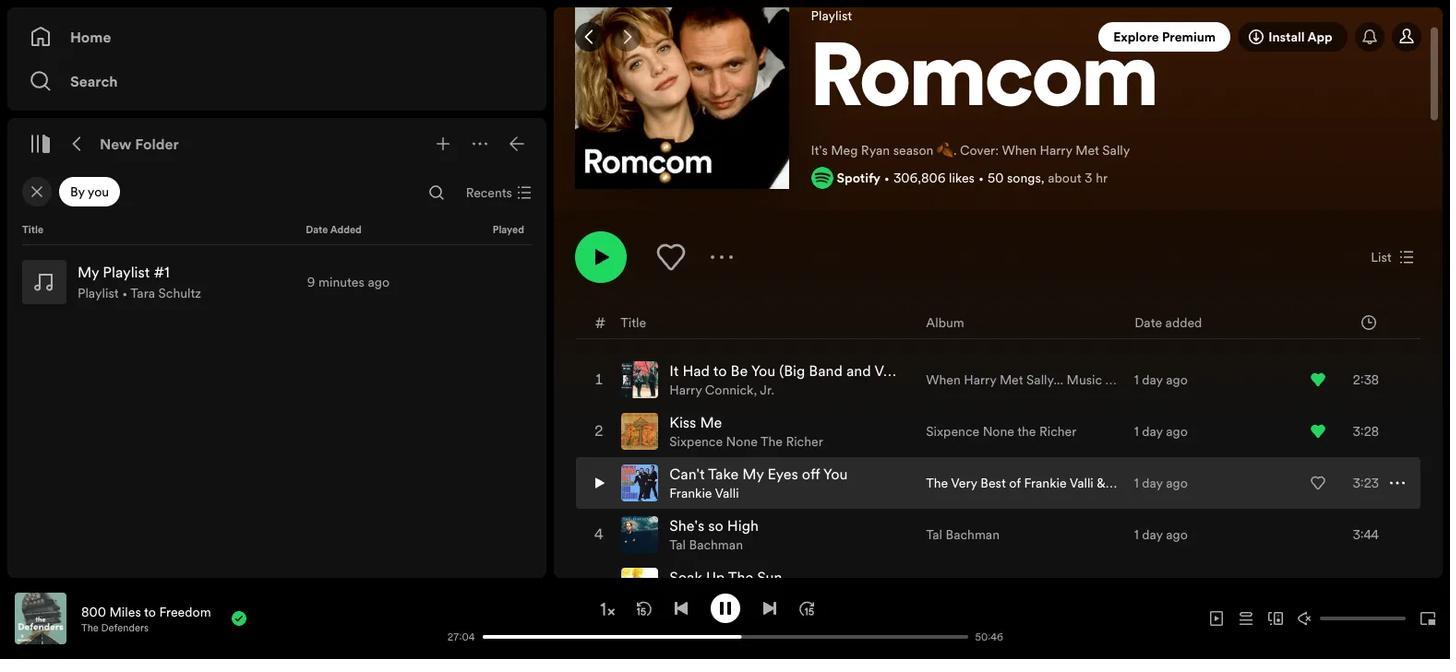 Task type: vqa. For each thing, say whether or not it's contained in the screenshot.
'CHRISTMAS (DELUXE SPECIAL EDITION)' link on the bottom right of page
no



Task type: locate. For each thing, give the bounding box(es) containing it.
0 horizontal spatial c'mon
[[926, 578, 965, 597]]

it's meg ryan season 🍂. cover: when harry met sally
[[811, 141, 1130, 159]]

new folder button
[[96, 129, 183, 159]]

tal up soak
[[669, 537, 686, 555]]

songs
[[1007, 169, 1041, 187]]

date added
[[306, 223, 362, 237]]

bachman up c'mon c'mon
[[946, 526, 1000, 545]]

sixpence up can't
[[669, 433, 723, 452]]

5 1 day ago from the top
[[1134, 578, 1188, 597]]

spotify image
[[811, 167, 833, 189]]

harry connick, jr.
[[669, 381, 774, 400]]

go forward image
[[620, 30, 634, 44]]

tal inside she's so high tal bachman
[[669, 537, 686, 555]]

0 horizontal spatial harry
[[669, 381, 702, 400]]

richer up off at the bottom of page
[[786, 433, 823, 452]]

0 vertical spatial harry
[[1040, 141, 1072, 159]]

soak up the sun link
[[669, 568, 782, 588]]

pause image
[[718, 601, 732, 616]]

she's so high tal bachman
[[669, 516, 759, 555]]

group containing playlist
[[15, 253, 539, 312]]

date left added
[[1135, 313, 1162, 332]]

richer right the
[[1039, 423, 1077, 441]]

connect to a device image
[[1268, 612, 1283, 627]]

the for miles
[[81, 622, 99, 636]]

ago
[[1166, 371, 1188, 390], [1166, 423, 1188, 441], [1166, 475, 1188, 493], [1166, 526, 1188, 545], [1166, 578, 1188, 597]]

jr.
[[760, 381, 774, 400]]

the inside kiss me sixpence none the richer
[[761, 433, 783, 452]]

1 vertical spatial the
[[728, 568, 753, 588]]

playlist • tara schultz
[[78, 284, 201, 303]]

1 horizontal spatial playlist
[[811, 6, 852, 24]]

explore premium button
[[1099, 22, 1231, 52]]

1 horizontal spatial bachman
[[946, 526, 1000, 545]]

0 horizontal spatial tal
[[669, 537, 686, 555]]

title down clear filters image
[[22, 223, 43, 237]]

0 horizontal spatial richer
[[786, 433, 823, 452]]

none up my
[[726, 433, 758, 452]]

you
[[823, 465, 848, 485]]

3:44
[[1353, 526, 1379, 545]]

none search field inside main element
[[422, 178, 451, 208]]

the up "eyes"
[[761, 433, 783, 452]]

added
[[330, 223, 362, 237]]

off
[[802, 465, 820, 485]]

1 horizontal spatial tal
[[926, 526, 942, 545]]

none
[[983, 423, 1014, 441], [726, 433, 758, 452]]

explore premium
[[1113, 28, 1216, 46]]

hr
[[1096, 169, 1108, 187]]

1 vertical spatial playlist
[[78, 284, 119, 303]]

0 horizontal spatial date
[[306, 223, 328, 237]]

306,806
[[893, 169, 946, 187]]

romcom image
[[575, 0, 789, 189]]

0 horizontal spatial tal bachman link
[[669, 537, 743, 555]]

1 day from the top
[[1142, 371, 1163, 390]]

cell
[[592, 562, 607, 612]]

date
[[306, 223, 328, 237], [1135, 313, 1162, 332]]

frankie valli link
[[669, 485, 739, 503]]

1 horizontal spatial the
[[728, 568, 753, 588]]

•
[[122, 284, 128, 303]]

306,806 likes
[[893, 169, 975, 187]]

title inside main element
[[22, 223, 43, 237]]

4 1 day ago from the top
[[1134, 526, 1188, 545]]

1 day ago for bachman
[[1134, 526, 1188, 545]]

search
[[70, 71, 118, 91]]

playlist
[[811, 6, 852, 24], [78, 284, 119, 303]]

c'mon
[[926, 578, 965, 597], [969, 578, 1008, 597]]

go back image
[[583, 30, 597, 44]]

title right # column header at the left of page
[[621, 313, 646, 332]]

1 day ago inside can't take my eyes off you row
[[1134, 475, 1188, 493]]

she's so high link
[[669, 516, 759, 537]]

1 day ago for off
[[1134, 475, 1188, 493]]

1 horizontal spatial richer
[[1039, 423, 1077, 441]]

defenders
[[101, 622, 149, 636]]

title inside the # "row"
[[621, 313, 646, 332]]

frankie
[[669, 485, 712, 503]]

the
[[761, 433, 783, 452], [728, 568, 753, 588], [81, 622, 99, 636]]

sixpence
[[926, 423, 979, 441], [669, 433, 723, 452]]

c'mon up 50:46
[[969, 578, 1008, 597]]

richer
[[1039, 423, 1077, 441], [786, 433, 823, 452]]

2 1 from the top
[[1134, 423, 1139, 441]]

when
[[1002, 141, 1037, 159]]

cover:
[[960, 141, 999, 159]]

5 day from the top
[[1142, 578, 1163, 597]]

ago inside can't take my eyes off you row
[[1166, 475, 1188, 493]]

3 1 day ago from the top
[[1134, 475, 1188, 493]]

playlist for playlist
[[811, 6, 852, 24]]

sixpence up can't take my eyes off you row
[[926, 423, 979, 441]]

1 horizontal spatial c'mon
[[969, 578, 1008, 597]]

volume off image
[[1298, 612, 1313, 627]]

0 vertical spatial playlist
[[811, 6, 852, 24]]

top bar and user menu element
[[554, 7, 1443, 66]]

to
[[144, 603, 156, 622]]

4 ago from the top
[[1166, 526, 1188, 545]]

day
[[1142, 371, 1163, 390], [1142, 423, 1163, 441], [1142, 475, 1163, 493], [1142, 526, 1163, 545], [1142, 578, 1163, 597]]

3 day from the top
[[1142, 475, 1163, 493]]

clear filters image
[[30, 185, 44, 199]]

premium
[[1162, 28, 1216, 46]]

0 horizontal spatial bachman
[[689, 537, 743, 555]]

playlist inside main element
[[78, 284, 119, 303]]

sixpence none the richer link
[[926, 423, 1077, 441]]

4 1 from the top
[[1134, 526, 1139, 545]]

#
[[595, 312, 606, 333]]

by
[[70, 183, 85, 201]]

None search field
[[422, 178, 451, 208]]

group
[[15, 253, 539, 312]]

0 vertical spatial title
[[22, 223, 43, 237]]

1 horizontal spatial date
[[1135, 313, 1162, 332]]

0 horizontal spatial playlist
[[78, 284, 119, 303]]

1
[[1134, 371, 1139, 390], [1134, 423, 1139, 441], [1134, 475, 1139, 493], [1134, 526, 1139, 545], [1134, 578, 1139, 597]]

1 horizontal spatial none
[[983, 423, 1014, 441]]

1 inside can't take my eyes off you row
[[1134, 475, 1139, 493]]

c'mon c'mon link
[[926, 578, 1008, 597]]

album
[[926, 313, 964, 332]]

2 vertical spatial the
[[81, 622, 99, 636]]

up
[[706, 568, 725, 588]]

date inside the # "row"
[[1135, 313, 1162, 332]]

0 vertical spatial date
[[306, 223, 328, 237]]

date inside main element
[[306, 223, 328, 237]]

2 day from the top
[[1142, 423, 1163, 441]]

play can't take my eyes off you by frankie valli image
[[592, 473, 607, 495]]

date left added in the left of the page
[[306, 223, 328, 237]]

Recents, List view field
[[451, 178, 543, 208]]

0 horizontal spatial the
[[81, 622, 99, 636]]

she's
[[669, 516, 704, 537]]

none left the
[[983, 423, 1014, 441]]

3 ago from the top
[[1166, 475, 1188, 493]]

5 ago from the top
[[1166, 578, 1188, 597]]

1 horizontal spatial title
[[621, 313, 646, 332]]

1 1 from the top
[[1134, 371, 1139, 390]]

harry up kiss in the left of the page
[[669, 381, 702, 400]]

2 horizontal spatial the
[[761, 433, 783, 452]]

day inside can't take my eyes off you row
[[1142, 475, 1163, 493]]

tal bachman link
[[926, 526, 1000, 545], [669, 537, 743, 555]]

now playing view image
[[43, 602, 58, 617]]

2:38 cell
[[1310, 356, 1405, 405]]

played
[[493, 223, 524, 237]]

next image
[[762, 601, 777, 616]]

valli
[[715, 485, 739, 503]]

home
[[70, 27, 111, 47]]

1 vertical spatial harry
[[669, 381, 702, 400]]

c'mon down tal bachman in the right bottom of the page
[[926, 578, 965, 597]]

0 horizontal spatial sixpence
[[669, 433, 723, 452]]

can't take my eyes off you frankie valli
[[669, 465, 848, 503]]

day for off
[[1142, 475, 1163, 493]]

4 day from the top
[[1142, 526, 1163, 545]]

explore
[[1113, 28, 1159, 46]]

previous image
[[673, 601, 688, 616]]

1 ago from the top
[[1166, 371, 1188, 390]]

sun
[[757, 568, 782, 588]]

1 vertical spatial title
[[621, 313, 646, 332]]

3:23 cell
[[1310, 459, 1405, 509]]

bachman up up
[[689, 537, 743, 555]]

date added
[[1135, 313, 1202, 332]]

added
[[1165, 313, 1202, 332]]

the for me
[[761, 433, 783, 452]]

2 ago from the top
[[1166, 423, 1188, 441]]

# column header
[[595, 306, 606, 339]]

bachman
[[946, 526, 1000, 545], [689, 537, 743, 555]]

1 day ago
[[1134, 371, 1188, 390], [1134, 423, 1188, 441], [1134, 475, 1188, 493], [1134, 526, 1188, 545], [1134, 578, 1188, 597]]

skip forward 15 seconds image
[[799, 601, 814, 616]]

1 day ago for the
[[1134, 423, 1188, 441]]

1 horizontal spatial harry
[[1040, 141, 1072, 159]]

3:23
[[1353, 475, 1379, 493]]

harry up 50 songs , about 3 hr
[[1040, 141, 1072, 159]]

the inside 800 miles to freedom the defenders
[[81, 622, 99, 636]]

50
[[988, 169, 1004, 187]]

2 1 day ago from the top
[[1134, 423, 1188, 441]]

harry connick, jr. link
[[669, 381, 774, 400]]

tara
[[130, 284, 155, 303]]

season
[[893, 141, 934, 159]]

richer inside kiss me sixpence none the richer
[[786, 433, 823, 452]]

sixpence none the richer
[[926, 423, 1077, 441]]

3 1 from the top
[[1134, 475, 1139, 493]]

3:28 cell
[[1310, 407, 1405, 457]]

group inside main element
[[15, 253, 539, 312]]

the right up
[[728, 568, 753, 588]]

my
[[742, 465, 764, 485]]

tal up c'mon c'mon
[[926, 526, 942, 545]]

title
[[22, 223, 43, 237], [621, 313, 646, 332]]

harry
[[1040, 141, 1072, 159], [669, 381, 702, 400]]

about
[[1048, 169, 1081, 187]]

0 vertical spatial the
[[761, 433, 783, 452]]

the left 'defenders'
[[81, 622, 99, 636]]

50:46
[[975, 631, 1003, 645]]

eyes
[[768, 465, 798, 485]]

1 vertical spatial date
[[1135, 313, 1162, 332]]

0 horizontal spatial none
[[726, 433, 758, 452]]

date for date added
[[1135, 313, 1162, 332]]

0 horizontal spatial title
[[22, 223, 43, 237]]



Task type: describe. For each thing, give the bounding box(es) containing it.
recents
[[466, 184, 512, 202]]

home link
[[30, 18, 524, 55]]

day for the
[[1142, 423, 1163, 441]]

list
[[1371, 249, 1392, 267]]

1 horizontal spatial sixpence
[[926, 423, 979, 441]]

player controls element
[[256, 594, 1012, 645]]

tal bachman
[[926, 526, 1000, 545]]

4:52
[[1353, 578, 1379, 597]]

install
[[1268, 28, 1305, 46]]

can't take my eyes off you row
[[576, 458, 1420, 510]]

1 for off
[[1134, 475, 1139, 493]]

sally
[[1102, 141, 1130, 159]]

schultz
[[158, 284, 201, 303]]

800
[[81, 603, 106, 622]]

kiss me link
[[669, 413, 722, 433]]

spotify
[[837, 169, 880, 187]]

1 for the
[[1134, 423, 1139, 441]]

duration image
[[1361, 315, 1376, 330]]

day for bachman
[[1142, 526, 1163, 545]]

skip back 15 seconds image
[[636, 601, 651, 616]]

date for date added
[[306, 223, 328, 237]]

app
[[1307, 28, 1333, 46]]

1 for bachman
[[1134, 526, 1139, 545]]

take
[[708, 465, 739, 485]]

search link
[[30, 63, 524, 100]]

can't
[[669, 465, 705, 485]]

🍂.
[[937, 141, 957, 159]]

List button
[[1364, 243, 1421, 273]]

kiss
[[669, 413, 696, 433]]

800 miles to freedom the defenders
[[81, 603, 211, 636]]

likes
[[949, 169, 975, 187]]

she's so high cell
[[621, 511, 766, 561]]

27:04
[[447, 631, 475, 645]]

By you checkbox
[[59, 177, 120, 207]]

,
[[1041, 169, 1045, 187]]

new
[[100, 134, 132, 154]]

3
[[1085, 169, 1093, 187]]

romcom grid
[[555, 306, 1442, 660]]

ago for off
[[1166, 475, 1188, 493]]

3:28
[[1353, 423, 1379, 441]]

1 1 day ago from the top
[[1134, 371, 1188, 390]]

you
[[88, 183, 109, 201]]

connick,
[[705, 381, 757, 400]]

miles
[[109, 603, 141, 622]]

sixpence none the richer link
[[669, 433, 823, 452]]

kiss me cell
[[621, 407, 830, 457]]

harry inside cell
[[669, 381, 702, 400]]

bachman inside she's so high tal bachman
[[689, 537, 743, 555]]

freedom
[[159, 603, 211, 622]]

harry connick, jr. cell
[[621, 356, 911, 405]]

search in your library image
[[429, 186, 444, 200]]

soak up the sun
[[669, 568, 782, 588]]

soak
[[669, 568, 702, 588]]

can't take my eyes off you cell
[[621, 459, 855, 509]]

main element
[[7, 7, 546, 579]]

1 horizontal spatial tal bachman link
[[926, 526, 1000, 545]]

duration element
[[1361, 315, 1376, 330]]

now playing: 800 miles to freedom by the defenders footer
[[15, 594, 438, 645]]

can't take my eyes off you link
[[669, 465, 848, 485]]

ryan
[[861, 141, 890, 159]]

kiss me sixpence none the richer
[[669, 413, 823, 452]]

c'mon c'mon
[[926, 578, 1008, 597]]

me
[[700, 413, 722, 433]]

install app link
[[1238, 22, 1347, 52]]

met
[[1075, 141, 1099, 159]]

new folder
[[100, 134, 179, 154]]

# row
[[576, 306, 1420, 340]]

sixpence inside kiss me sixpence none the richer
[[669, 433, 723, 452]]

what's new image
[[1362, 30, 1377, 44]]

ago for the
[[1166, 423, 1188, 441]]

by you
[[70, 183, 109, 201]]

meg
[[831, 141, 858, 159]]

folder
[[135, 134, 179, 154]]

spotify link
[[837, 169, 880, 187]]

install app
[[1268, 28, 1333, 46]]

change speed image
[[598, 601, 616, 619]]

1 c'mon from the left
[[926, 578, 965, 597]]

2 c'mon from the left
[[969, 578, 1008, 597]]

ago for bachman
[[1166, 526, 1188, 545]]

it's
[[811, 141, 828, 159]]

romcom
[[811, 39, 1158, 128]]

playlist for playlist • tara schultz
[[78, 284, 119, 303]]

the
[[1017, 423, 1036, 441]]

800 miles to freedom link
[[81, 603, 211, 622]]

none inside kiss me sixpence none the richer
[[726, 433, 758, 452]]

high
[[727, 516, 759, 537]]

5 1 from the top
[[1134, 578, 1139, 597]]



